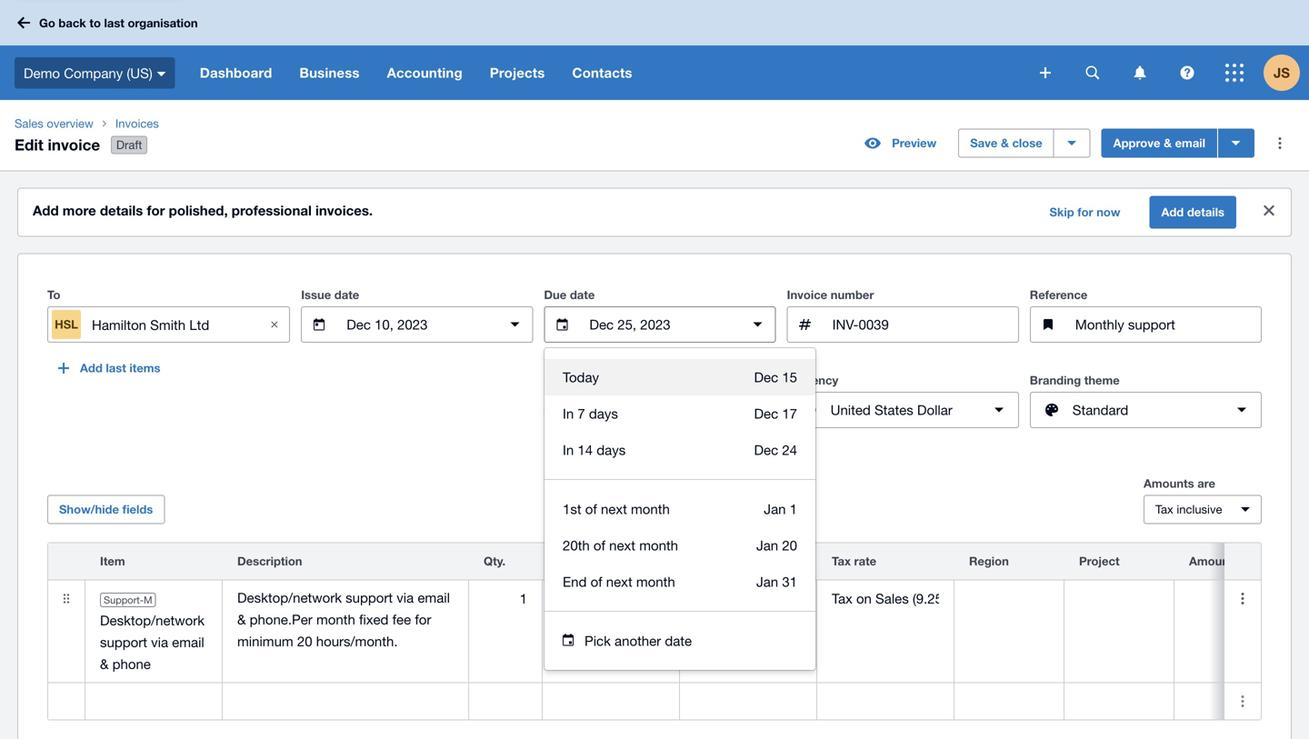 Task type: describe. For each thing, give the bounding box(es) containing it.
0 vertical spatial last
[[104, 16, 124, 30]]

next for 1st
[[601, 501, 627, 517]]

sales
[[15, 116, 43, 130]]

add more details for polished, professional invoices.
[[33, 202, 373, 219]]

project
[[1079, 554, 1120, 568]]

0 horizontal spatial for
[[147, 202, 165, 219]]

sales overview link
[[7, 115, 101, 133]]

jan 31
[[757, 574, 797, 590]]

dollar
[[917, 402, 953, 418]]

branding
[[1030, 373, 1081, 387]]

approve & email
[[1114, 136, 1206, 150]]

1
[[790, 501, 797, 517]]

description
[[237, 554, 302, 568]]

due
[[544, 288, 567, 302]]

& for email
[[1164, 136, 1172, 150]]

close
[[1012, 136, 1043, 150]]

jan for jan 31
[[757, 574, 779, 590]]

date inside button
[[665, 633, 692, 649]]

region
[[969, 554, 1009, 568]]

branding theme
[[1030, 373, 1120, 387]]

add last items button
[[47, 354, 171, 383]]

email inside support-m desktop/network support via email & phone
[[172, 634, 204, 650]]

show/hide
[[59, 503, 119, 517]]

jan for jan 1
[[764, 501, 786, 517]]

dec for dec 15
[[754, 369, 779, 385]]

in 7 days
[[563, 406, 618, 422]]

svg image up close
[[1040, 67, 1051, 78]]

go back to last organisation
[[39, 16, 198, 30]]

list box containing 1st of next month
[[545, 479, 816, 611]]

Tax rate text field
[[817, 582, 954, 616]]

date for due date
[[570, 288, 595, 302]]

pick another date button
[[545, 623, 816, 659]]

20th
[[563, 538, 590, 553]]

add details
[[1162, 205, 1225, 219]]

hsl
[[55, 317, 78, 332]]

fields
[[122, 503, 153, 517]]

more
[[63, 202, 96, 219]]

14
[[578, 442, 593, 458]]

dec for dec 24
[[754, 442, 779, 458]]

jan 1
[[764, 501, 797, 517]]

details inside button
[[1187, 205, 1225, 219]]

show/hide fields
[[59, 503, 153, 517]]

svg image inside go back to last organisation link
[[17, 17, 30, 29]]

contacts button
[[559, 45, 646, 100]]

banner containing dashboard
[[0, 0, 1309, 100]]

projects
[[490, 65, 545, 81]]

projects button
[[476, 45, 559, 100]]

go
[[39, 16, 55, 30]]

next for end
[[606, 574, 633, 590]]

tax for tax rate
[[832, 554, 851, 568]]

more date options image for issue date
[[497, 307, 533, 343]]

phone
[[112, 656, 151, 672]]

reference
[[1030, 288, 1088, 302]]

list box containing today
[[545, 348, 816, 479]]

1st
[[563, 501, 582, 517]]

js button
[[1264, 45, 1309, 100]]

ltd
[[189, 317, 209, 333]]

Inventory item text field
[[85, 684, 222, 719]]

add for add details
[[1162, 205, 1184, 219]]

theme
[[1085, 373, 1120, 387]]

item
[[100, 554, 125, 568]]

united
[[831, 402, 871, 418]]

in for in 7 days
[[563, 406, 574, 422]]

amount field for more line item options image
[[1175, 582, 1309, 616]]

add for add more details for polished, professional invoices.
[[33, 202, 59, 219]]

invoice line item list element
[[47, 543, 1309, 721]]

amounts
[[1144, 477, 1194, 491]]

quantity field for desktop/network support via email & phone.per month fixed fee for minimum 20 hours/month. text box's the price field
[[469, 582, 542, 616]]

online
[[544, 373, 580, 387]]

another
[[615, 633, 661, 649]]

add last items
[[80, 361, 161, 375]]

for inside button
[[1078, 205, 1094, 219]]

business button
[[286, 45, 373, 100]]

1st of next month
[[563, 501, 670, 517]]

20th of next month
[[563, 538, 678, 553]]

standard button
[[1030, 392, 1262, 428]]

invoices
[[115, 116, 159, 130]]

17
[[782, 406, 797, 422]]

24
[[782, 442, 797, 458]]

demo company (us)
[[24, 65, 153, 81]]

back
[[59, 16, 86, 30]]

rate
[[854, 554, 877, 568]]

of for 1st
[[585, 501, 597, 517]]

support-
[[104, 594, 144, 606]]

skip
[[1050, 205, 1075, 219]]

amount
[[1189, 554, 1234, 568]]

due date
[[544, 288, 595, 302]]

demo company (us) button
[[0, 45, 186, 100]]

next for 20th
[[609, 538, 636, 553]]

support
[[100, 634, 147, 650]]

pick another date
[[585, 633, 692, 649]]

now
[[1097, 205, 1121, 219]]

Due date text field
[[588, 307, 733, 342]]

tax inclusive button
[[1144, 495, 1262, 524]]

add for add last items
[[80, 361, 103, 375]]

7
[[578, 406, 585, 422]]

drag and drop line image
[[48, 581, 85, 617]]

skip for now
[[1050, 205, 1121, 219]]

organisation
[[128, 16, 198, 30]]

manage button
[[544, 432, 597, 454]]

united states dollar
[[831, 402, 953, 418]]

1 horizontal spatial svg image
[[1134, 66, 1146, 80]]

add details button
[[1150, 196, 1237, 229]]

amounts are
[[1144, 477, 1216, 491]]

hamilton
[[92, 317, 146, 333]]

jan for jan 20
[[757, 538, 779, 553]]

overview
[[47, 116, 94, 130]]

pick
[[585, 633, 611, 649]]



Task type: vqa. For each thing, say whether or not it's contained in the screenshot.
left ADD
yes



Task type: locate. For each thing, give the bounding box(es) containing it.
next down 20th of next month
[[606, 574, 633, 590]]

next up 20th of next month
[[601, 501, 627, 517]]

2 vertical spatial next
[[606, 574, 633, 590]]

amount field for more line item options icon
[[1175, 684, 1309, 719]]

next up end of next month
[[609, 538, 636, 553]]

& left phone
[[100, 656, 109, 672]]

jan
[[764, 501, 786, 517], [757, 538, 779, 553], [757, 574, 779, 590]]

0 vertical spatial quantity field
[[469, 582, 542, 616]]

2 vertical spatial month
[[636, 574, 675, 590]]

currency
[[787, 373, 839, 387]]

Description text field
[[223, 581, 468, 659]]

(us)
[[127, 65, 153, 81]]

save & close button
[[959, 129, 1055, 158]]

issue
[[301, 288, 331, 302]]

0 horizontal spatial tax
[[832, 554, 851, 568]]

None field
[[85, 581, 222, 683], [817, 581, 954, 617], [955, 581, 1064, 617], [1065, 581, 1174, 617], [85, 683, 222, 720], [85, 581, 222, 683]]

Reference text field
[[1074, 307, 1261, 342]]

& inside support-m desktop/network support via email & phone
[[100, 656, 109, 672]]

days for in 7 days
[[589, 406, 618, 422]]

price field down pick
[[543, 684, 679, 719]]

banner
[[0, 0, 1309, 100]]

2 list box from the top
[[545, 479, 816, 611]]

add
[[33, 202, 59, 219], [1162, 205, 1184, 219], [80, 361, 103, 375]]

more date options image
[[497, 307, 533, 343], [740, 307, 776, 343]]

in left 14
[[563, 442, 574, 458]]

month for end of next month
[[636, 574, 675, 590]]

Issue date text field
[[345, 307, 490, 342]]

0 vertical spatial next
[[601, 501, 627, 517]]

& for close
[[1001, 136, 1009, 150]]

jan left 31
[[757, 574, 779, 590]]

0 horizontal spatial close image
[[257, 307, 293, 343]]

smith
[[150, 317, 186, 333]]

none field tax rate
[[817, 581, 954, 617]]

1 more date options image from the left
[[497, 307, 533, 343]]

month for 20th of next month
[[639, 538, 678, 553]]

jan 20
[[757, 538, 797, 553]]

1 horizontal spatial details
[[1187, 205, 1225, 219]]

dec 24
[[754, 442, 797, 458]]

to
[[47, 288, 60, 302]]

united states dollar button
[[787, 392, 1019, 428]]

2 price field from the top
[[543, 684, 679, 719]]

2 horizontal spatial date
[[665, 633, 692, 649]]

2 vertical spatial of
[[591, 574, 603, 590]]

email inside button
[[1175, 136, 1206, 150]]

invoice
[[48, 135, 100, 154]]

price field for desktop/network support via email & phone.per month fixed fee for minimum 20 hours/month. text box
[[543, 582, 679, 616]]

demo
[[24, 65, 60, 81]]

0 vertical spatial dec
[[754, 369, 779, 385]]

1 amount field from the top
[[1175, 582, 1309, 616]]

invoices link
[[108, 115, 184, 133]]

today
[[563, 369, 599, 385]]

month for 1st of next month
[[631, 501, 670, 517]]

save
[[970, 136, 998, 150]]

preview button
[[854, 129, 948, 158]]

company
[[64, 65, 123, 81]]

last right to
[[104, 16, 124, 30]]

svg image
[[1226, 64, 1244, 82], [1086, 66, 1100, 80], [1134, 66, 1146, 80]]

0 horizontal spatial svg image
[[1086, 66, 1100, 80]]

number
[[831, 288, 874, 302]]

month up 20th of next month
[[631, 501, 670, 517]]

more line item options element
[[1225, 543, 1261, 580]]

0 vertical spatial days
[[589, 406, 618, 422]]

add left more
[[33, 202, 59, 219]]

jan left the 20
[[757, 538, 779, 553]]

Description text field
[[223, 684, 468, 719]]

1 horizontal spatial &
[[1001, 136, 1009, 150]]

edit invoice
[[15, 135, 100, 154]]

0 horizontal spatial details
[[100, 202, 143, 219]]

tax rate
[[832, 554, 877, 568]]

payments
[[584, 373, 639, 387]]

quantity field for description text field the price field
[[469, 684, 542, 719]]

1 horizontal spatial more date options image
[[740, 307, 776, 343]]

0 vertical spatial close image
[[1251, 192, 1288, 229]]

none field 'tracking-categories-autocompleter'
[[955, 581, 1064, 617]]

1 vertical spatial next
[[609, 538, 636, 553]]

go back to last organisation link
[[11, 7, 209, 39]]

1 vertical spatial dec
[[754, 406, 779, 422]]

support-m desktop/network support via email & phone
[[100, 594, 205, 672]]

days right 14
[[597, 442, 626, 458]]

0 vertical spatial email
[[1175, 136, 1206, 150]]

1 in from the top
[[563, 406, 574, 422]]

invoices.
[[316, 202, 373, 219]]

1 vertical spatial close image
[[257, 307, 293, 343]]

3 dec from the top
[[754, 442, 779, 458]]

qty.
[[484, 554, 506, 568]]

days right 7
[[589, 406, 618, 422]]

0 vertical spatial jan
[[764, 501, 786, 517]]

0 vertical spatial tax
[[1156, 503, 1174, 517]]

1 vertical spatial tax
[[832, 554, 851, 568]]

last
[[104, 16, 124, 30], [106, 361, 126, 375]]

svg image inside "demo company (us)" popup button
[[157, 72, 166, 76]]

email right via
[[172, 634, 204, 650]]

more invoice options image
[[1262, 125, 1299, 162]]

tax inside the tax inclusive popup button
[[1156, 503, 1174, 517]]

20
[[782, 538, 797, 553]]

0 vertical spatial of
[[585, 501, 597, 517]]

dashboard link
[[186, 45, 286, 100]]

dec 15
[[754, 369, 797, 385]]

dec for dec 17
[[754, 406, 779, 422]]

business
[[300, 65, 360, 81]]

project-autocompleter text field
[[1065, 582, 1174, 616]]

m
[[144, 594, 152, 606]]

2 more date options image from the left
[[740, 307, 776, 343]]

tax for tax inclusive
[[1156, 503, 1174, 517]]

email right approve
[[1175, 136, 1206, 150]]

Quantity field
[[469, 582, 542, 616], [469, 684, 542, 719]]

0 horizontal spatial add
[[33, 202, 59, 219]]

manage
[[551, 437, 590, 449]]

0 horizontal spatial date
[[334, 288, 359, 302]]

0 horizontal spatial &
[[100, 656, 109, 672]]

contacts
[[572, 65, 633, 81]]

1 horizontal spatial for
[[1078, 205, 1094, 219]]

& right approve
[[1164, 136, 1172, 150]]

price field for description text field
[[543, 684, 679, 719]]

add right now
[[1162, 205, 1184, 219]]

1 list box from the top
[[545, 348, 816, 479]]

1 vertical spatial email
[[172, 634, 204, 650]]

1 horizontal spatial email
[[1175, 136, 1206, 150]]

for left now
[[1078, 205, 1094, 219]]

more date options image for due date
[[740, 307, 776, 343]]

Invoice number text field
[[831, 307, 1018, 342]]

1 horizontal spatial close image
[[1251, 192, 1288, 229]]

2 vertical spatial dec
[[754, 442, 779, 458]]

details right more
[[100, 202, 143, 219]]

professional
[[232, 202, 312, 219]]

add more details for polished, professional invoices. status
[[18, 189, 1291, 236]]

date
[[334, 288, 359, 302], [570, 288, 595, 302], [665, 633, 692, 649]]

group
[[545, 348, 816, 670]]

dec left 15
[[754, 369, 779, 385]]

svg image right (us)
[[157, 72, 166, 76]]

0 vertical spatial price field
[[543, 582, 679, 616]]

2 vertical spatial jan
[[757, 574, 779, 590]]

of for 20th
[[594, 538, 606, 553]]

last inside button
[[106, 361, 126, 375]]

of right 1st
[[585, 501, 597, 517]]

1 vertical spatial of
[[594, 538, 606, 553]]

close image down the more invoice options icon
[[1251, 192, 1288, 229]]

inclusive
[[1177, 503, 1223, 517]]

none field inventory item
[[85, 683, 222, 720]]

2 horizontal spatial &
[[1164, 136, 1172, 150]]

for
[[147, 202, 165, 219], [1078, 205, 1094, 219]]

for left polished,
[[147, 202, 165, 219]]

1 horizontal spatial tax
[[1156, 503, 1174, 517]]

svg image left go
[[17, 17, 30, 29]]

sales overview
[[15, 116, 94, 130]]

svg image
[[17, 17, 30, 29], [1181, 66, 1194, 80], [1040, 67, 1051, 78], [157, 72, 166, 76]]

1 quantity field from the top
[[469, 582, 542, 616]]

approve
[[1114, 136, 1161, 150]]

2 amount field from the top
[[1175, 684, 1309, 719]]

0 horizontal spatial more date options image
[[497, 307, 533, 343]]

2 horizontal spatial svg image
[[1226, 64, 1244, 82]]

month up end of next month
[[639, 538, 678, 553]]

tracking-categories-autocompleter text field
[[955, 582, 1064, 616]]

tax down amounts
[[1156, 503, 1174, 517]]

15
[[782, 369, 797, 385]]

0 horizontal spatial email
[[172, 634, 204, 650]]

of for end
[[591, 574, 603, 590]]

1 horizontal spatial add
[[80, 361, 103, 375]]

approve & email button
[[1102, 129, 1218, 158]]

dec left "17"
[[754, 406, 779, 422]]

close image right ltd
[[257, 307, 293, 343]]

1 vertical spatial amount field
[[1175, 684, 1309, 719]]

list box
[[545, 348, 816, 479], [545, 479, 816, 611]]

skip for now button
[[1039, 198, 1132, 227]]

2 dec from the top
[[754, 406, 779, 422]]

to
[[89, 16, 101, 30]]

in for in 14 days
[[563, 442, 574, 458]]

end
[[563, 574, 587, 590]]

issue date
[[301, 288, 359, 302]]

date for issue date
[[334, 288, 359, 302]]

more line item options image
[[1225, 683, 1261, 720]]

last left items
[[106, 361, 126, 375]]

2 in from the top
[[563, 442, 574, 458]]

month down 20th of next month
[[636, 574, 675, 590]]

1 vertical spatial price field
[[543, 684, 679, 719]]

tax left rate
[[832, 554, 851, 568]]

online payments
[[544, 373, 639, 387]]

email
[[1175, 136, 1206, 150], [172, 634, 204, 650]]

0 vertical spatial amount field
[[1175, 582, 1309, 616]]

close image
[[1251, 192, 1288, 229], [257, 307, 293, 343]]

1 vertical spatial in
[[563, 442, 574, 458]]

close image inside the add more details for polished, professional invoices. status
[[1251, 192, 1288, 229]]

none field project-autocompleter
[[1065, 581, 1174, 617]]

invoice
[[787, 288, 828, 302]]

2 quantity field from the top
[[469, 684, 542, 719]]

1 vertical spatial last
[[106, 361, 126, 375]]

details down approve & email button
[[1187, 205, 1225, 219]]

polished,
[[169, 202, 228, 219]]

accounting button
[[373, 45, 476, 100]]

jan left 1
[[764, 501, 786, 517]]

date right another at the bottom
[[665, 633, 692, 649]]

dec left 24
[[754, 442, 779, 458]]

1 vertical spatial month
[[639, 538, 678, 553]]

date right due
[[570, 288, 595, 302]]

1 dec from the top
[[754, 369, 779, 385]]

1 vertical spatial jan
[[757, 538, 779, 553]]

of
[[585, 501, 597, 517], [594, 538, 606, 553], [591, 574, 603, 590]]

1 vertical spatial days
[[597, 442, 626, 458]]

invoice number
[[787, 288, 874, 302]]

invoice number element
[[787, 307, 1019, 343]]

1 horizontal spatial date
[[570, 288, 595, 302]]

save & close
[[970, 136, 1043, 150]]

in left 7
[[563, 406, 574, 422]]

1 vertical spatial quantity field
[[469, 684, 542, 719]]

standard
[[1073, 402, 1129, 418]]

days for in 14 days
[[597, 442, 626, 458]]

of right the 20th
[[594, 538, 606, 553]]

group containing today
[[545, 348, 816, 670]]

1 price field from the top
[[543, 582, 679, 616]]

more line item options image
[[1225, 581, 1261, 617]]

svg image up approve & email
[[1181, 66, 1194, 80]]

accounting
[[387, 65, 463, 81]]

Amount field
[[1175, 582, 1309, 616], [1175, 684, 1309, 719]]

date right issue
[[334, 288, 359, 302]]

0 vertical spatial month
[[631, 501, 670, 517]]

dashboard
[[200, 65, 272, 81]]

2 horizontal spatial add
[[1162, 205, 1184, 219]]

0 vertical spatial in
[[563, 406, 574, 422]]

of right end
[[591, 574, 603, 590]]

edit
[[15, 135, 43, 154]]

Price field
[[543, 582, 679, 616], [543, 684, 679, 719]]

tax inside invoice line item list 'element'
[[832, 554, 851, 568]]

draft
[[116, 138, 142, 152]]

add down "hamilton"
[[80, 361, 103, 375]]

& right save on the top right
[[1001, 136, 1009, 150]]

price field up pick
[[543, 582, 679, 616]]



